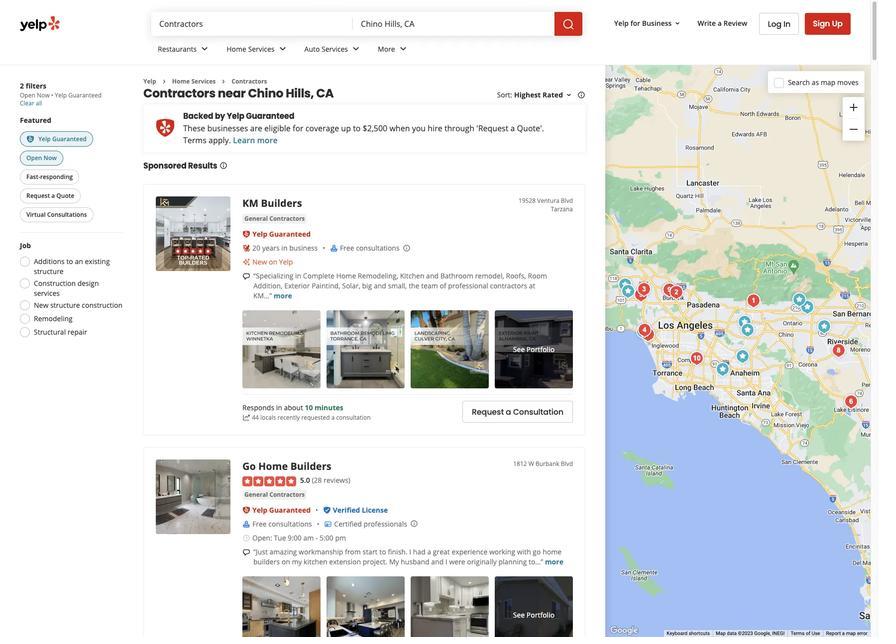Task type: vqa. For each thing, say whether or not it's contained in the screenshot.
10%
no



Task type: describe. For each thing, give the bounding box(es) containing it.
1 horizontal spatial services
[[248, 44, 275, 54]]

20 years in business
[[252, 244, 318, 253]]

home inside "specializing in complete home remodeling, kitchen and bathroom remodel, roofs, room addition, exterior paintind, solar, big and small,‏ the team of professional contractors at km…"
[[336, 272, 356, 281]]

home
[[543, 548, 562, 557]]

1 vertical spatial and
[[374, 282, 386, 291]]

keyboard
[[667, 631, 688, 637]]

sgv custom builders image
[[735, 313, 755, 333]]

builders inside km builders general contractors
[[261, 197, 302, 210]]

start
[[363, 548, 378, 557]]

log
[[768, 18, 782, 30]]

request for request a quote
[[26, 192, 50, 200]]

guaranteed down general contractors
[[269, 506, 311, 515]]

2 vertical spatial yelp guaranteed button
[[252, 506, 311, 515]]

st. paul contracting image
[[733, 347, 753, 367]]

from
[[345, 548, 361, 557]]

2 horizontal spatial services
[[322, 44, 348, 54]]

roofs,
[[506, 272, 526, 281]]

yelp for business
[[614, 18, 672, 28]]

burbank
[[536, 460, 560, 469]]

request a consultation button
[[463, 402, 573, 423]]

sign
[[813, 18, 830, 29]]

1 vertical spatial yelp guaranteed
[[252, 230, 311, 239]]

©2023
[[738, 631, 753, 637]]

requested
[[301, 414, 330, 422]]

0 horizontal spatial on
[[269, 258, 277, 267]]

about
[[284, 403, 303, 413]]

verified license button
[[333, 506, 388, 515]]

16 free consultation v2 image
[[242, 521, 250, 529]]

yelp guaranteed inside featured 'group'
[[38, 135, 87, 143]]

businesses
[[207, 123, 248, 134]]

search as map moves
[[788, 77, 859, 87]]

shortcuts
[[689, 631, 710, 637]]

open:
[[252, 534, 272, 543]]

request a quote button
[[20, 189, 81, 204]]

design
[[78, 279, 99, 289]]

16 yelp guaranteed v2 image
[[26, 136, 34, 144]]

hire
[[428, 123, 443, 134]]

professional
[[448, 282, 488, 291]]

am
[[303, 534, 314, 543]]

ca
[[316, 85, 334, 102]]

"just
[[253, 548, 268, 557]]

1 see portfolio link from the top
[[495, 311, 573, 389]]

guaranteed inside featured 'group'
[[52, 135, 87, 143]]

consultations for 16 free consultation v2 image
[[356, 244, 400, 253]]

hyt construction image
[[789, 290, 809, 310]]

2 see portfolio link from the top
[[495, 577, 573, 638]]

24 chevron down v2 image for auto services
[[350, 43, 362, 55]]

16 chevron down v2 image for yelp for business
[[674, 19, 682, 27]]

a right write
[[718, 18, 722, 28]]

highest
[[514, 90, 541, 100]]

general inside km builders general contractors
[[244, 215, 268, 223]]

free consultations for 16 free consultation v2 image
[[340, 244, 400, 253]]

9:00
[[288, 534, 302, 543]]

small,‏
[[388, 282, 407, 291]]

0 vertical spatial go home builders image
[[660, 280, 679, 300]]

clear all link
[[20, 99, 42, 108]]

additions to an existing structure
[[34, 257, 110, 277]]

24 chevron down v2 image for home services
[[277, 43, 289, 55]]

1 vertical spatial km builders image
[[618, 282, 638, 302]]

see portfolio for first the "see portfolio" link from the top
[[513, 345, 555, 354]]

in for about
[[276, 403, 282, 413]]

auto
[[305, 44, 320, 54]]

these businesses are eligible for coverage up to $2,500 when you hire through 'request a quote'. terms apply.
[[183, 123, 544, 146]]

home inside business categories element
[[227, 44, 246, 54]]

an
[[75, 257, 83, 267]]

none field find
[[159, 18, 345, 29]]

keyboard shortcuts button
[[667, 631, 710, 638]]

2 vertical spatial yelp guaranteed
[[252, 506, 311, 515]]

contractors inside button
[[269, 491, 305, 499]]

free consultations for 16 free consultation v2 icon
[[252, 520, 312, 529]]

yelp inside yelp for business button
[[614, 18, 629, 28]]

professionals
[[364, 520, 407, 529]]

in for complete
[[295, 272, 301, 281]]

learn more
[[233, 135, 278, 146]]

open now button
[[20, 151, 63, 166]]

1 horizontal spatial terms
[[791, 631, 805, 637]]

0 vertical spatial 16 info v2 image
[[578, 91, 586, 99]]

consultation
[[513, 407, 564, 418]]

when
[[390, 123, 410, 134]]

10
[[305, 403, 313, 413]]

contractors right 16 chevron right v2 icon
[[232, 77, 267, 86]]

16 free consultation v2 image
[[330, 245, 338, 253]]

1 horizontal spatial home services link
[[219, 36, 297, 65]]

webuild home efficient image
[[631, 285, 651, 305]]

request for request a consultation
[[472, 407, 504, 418]]

by
[[215, 111, 225, 122]]

construction
[[82, 301, 123, 310]]

more
[[378, 44, 395, 54]]

2 general contractors link from the top
[[242, 490, 307, 500]]

go
[[533, 548, 541, 557]]

1 vertical spatial home services link
[[172, 77, 216, 86]]

gregory's pro home services image
[[841, 392, 861, 412]]

business
[[642, 18, 672, 28]]

structural
[[34, 328, 66, 337]]

vasquez painters image
[[687, 349, 707, 369]]

backed
[[183, 111, 213, 122]]

yelp left 16 chevron right v2 image
[[143, 77, 156, 86]]

additions
[[34, 257, 65, 267]]

16 trending v2 image
[[242, 414, 250, 422]]

auto services
[[305, 44, 348, 54]]

more for go home builders
[[545, 558, 564, 567]]

24 chevron down v2 image
[[199, 43, 211, 55]]

use
[[812, 631, 820, 637]]

general contractors button for 2nd general contractors link
[[242, 490, 307, 500]]

more link for km builders
[[274, 291, 292, 301]]

"just amazing workmanship from start to finish. i had a great experience working with go home builders on my kitchen extension project. my husband and i were originally planning to…"
[[253, 548, 562, 567]]

featured group
[[18, 116, 123, 225]]

zaia construction image
[[738, 321, 758, 341]]

virtual consultations
[[26, 211, 87, 219]]

guaranteed up eligible
[[246, 111, 295, 122]]

google image
[[608, 625, 641, 638]]

socal fireplace mantels image
[[666, 283, 686, 303]]

w
[[529, 460, 534, 469]]

"specializing
[[253, 272, 294, 281]]

44 locals recently requested a consultation
[[252, 414, 371, 422]]

new structure construction
[[34, 301, 123, 310]]

16 clock v2 image
[[242, 535, 250, 543]]

Find text field
[[159, 18, 345, 29]]

services
[[34, 289, 60, 298]]

dpd construction image
[[814, 317, 834, 337]]

of inside "specializing in complete home remodeling, kitchen and bathroom remodel, roofs, room addition, exterior paintind, solar, big and small,‏ the team of professional contractors at km…"
[[440, 282, 446, 291]]

home services inside business categories element
[[227, 44, 275, 54]]

prime team builders image
[[744, 291, 764, 311]]

blvd inside 19528 ventura blvd tarzana
[[561, 197, 573, 205]]

guaranteed inside '2 filters open now • yelp guaranteed clear all'
[[68, 91, 102, 100]]

16 verified v2 image
[[323, 507, 331, 515]]

none field near
[[361, 18, 547, 29]]

2 blvd from the top
[[561, 460, 573, 469]]

fast-responding
[[26, 173, 73, 181]]

my
[[292, 558, 302, 567]]

contractors inside km builders general contractors
[[269, 215, 305, 223]]

dream home design and build image
[[633, 322, 653, 342]]

exterior
[[284, 282, 310, 291]]

write
[[698, 18, 716, 28]]

Near text field
[[361, 18, 547, 29]]

0 horizontal spatial 16 info v2 image
[[219, 162, 227, 170]]

free for 16 free consultation v2 icon
[[252, 520, 267, 529]]

yelp up 20 on the left top
[[252, 230, 267, 239]]

0 vertical spatial in
[[282, 244, 288, 253]]

quote
[[56, 192, 74, 200]]

certified
[[334, 520, 362, 529]]

1 vertical spatial structure
[[50, 301, 80, 310]]

16 chevron right v2 image
[[220, 78, 228, 86]]

zoom in image
[[848, 101, 860, 113]]

remodeling,
[[358, 272, 398, 281]]

report a map error
[[826, 631, 868, 637]]

request a consultation
[[472, 407, 564, 418]]

sign up link
[[805, 13, 851, 35]]

moves
[[838, 77, 859, 87]]

20
[[252, 244, 260, 253]]

finish.
[[388, 548, 408, 557]]

km builders link
[[242, 197, 302, 210]]

contractors up backed
[[143, 85, 216, 102]]

5.0 (28 reviews)
[[300, 476, 351, 486]]

for inside these businesses are eligible for coverage up to $2,500 when you hire through 'request a quote'. terms apply.
[[293, 123, 304, 134]]

0 horizontal spatial km builders image
[[156, 197, 231, 272]]

open inside button
[[26, 154, 42, 163]]

locals
[[260, 414, 276, 422]]

remodel,
[[475, 272, 504, 281]]

featured
[[20, 116, 51, 125]]

project.
[[363, 558, 388, 567]]

44
[[252, 414, 259, 422]]

1 vertical spatial builders
[[290, 460, 331, 474]]

open now
[[26, 154, 57, 163]]

5 star rating image
[[242, 477, 296, 487]]

and inside "just amazing workmanship from start to finish. i had a great experience working with go home builders on my kitchen extension project. my husband and i were originally planning to…"
[[431, 558, 444, 567]]



Task type: locate. For each thing, give the bounding box(es) containing it.
0 horizontal spatial none field
[[159, 18, 345, 29]]

0 horizontal spatial consultations
[[269, 520, 312, 529]]

1 vertical spatial go home builders image
[[156, 460, 231, 535]]

0 vertical spatial yelp guaranteed
[[38, 135, 87, 143]]

0 vertical spatial see
[[513, 345, 525, 354]]

yelp up businesses
[[227, 111, 244, 122]]

0 vertical spatial for
[[631, 18, 641, 28]]

home services left 16 chevron right v2 icon
[[172, 77, 216, 86]]

19528
[[519, 197, 536, 205]]

new on yelp
[[252, 258, 293, 267]]

0 vertical spatial request
[[26, 192, 50, 200]]

bathroom
[[441, 272, 473, 281]]

these
[[183, 123, 205, 134]]

general contractors button down km builders link on the top of page
[[242, 214, 307, 224]]

free consultations up remodeling,
[[340, 244, 400, 253]]

0 horizontal spatial home services
[[172, 77, 216, 86]]

husband
[[401, 558, 430, 567]]

yelp right '16 yelp guaranteed v2' icon
[[38, 135, 51, 143]]

1 general contractors link from the top
[[242, 214, 307, 224]]

16 chevron down v2 image
[[674, 19, 682, 27], [565, 91, 573, 99]]

virtual consultations button
[[20, 208, 93, 223]]

2 24 chevron down v2 image from the left
[[350, 43, 362, 55]]

0 vertical spatial see portfolio link
[[495, 311, 573, 389]]

2 none field from the left
[[361, 18, 547, 29]]

-
[[316, 534, 318, 543]]

zoom out image
[[848, 124, 860, 136]]

yelp down general contractors
[[252, 506, 267, 515]]

now up fast-responding
[[44, 154, 57, 163]]

new for new structure construction
[[34, 301, 48, 310]]

0 horizontal spatial 24 chevron down v2 image
[[277, 43, 289, 55]]

0 vertical spatial yelp guaranteed button
[[20, 131, 93, 147]]

rated
[[543, 90, 563, 100]]

free consultations up tue
[[252, 520, 312, 529]]

to inside these businesses are eligible for coverage up to $2,500 when you hire through 'request a quote'. terms apply.
[[353, 123, 361, 134]]

home services down find text box
[[227, 44, 275, 54]]

chino
[[248, 85, 283, 102]]

map right as
[[821, 77, 836, 87]]

1 horizontal spatial request
[[472, 407, 504, 418]]

yelp left business
[[614, 18, 629, 28]]

24 chevron down v2 image inside auto services link
[[350, 43, 362, 55]]

0 vertical spatial builders
[[261, 197, 302, 210]]

•
[[51, 91, 53, 100]]

home down find text box
[[227, 44, 246, 54]]

and down great
[[431, 558, 444, 567]]

in right the years
[[282, 244, 288, 253]]

kitchen
[[304, 558, 327, 567]]

1 horizontal spatial km builders image
[[618, 282, 638, 302]]

business
[[289, 244, 318, 253]]

fast-responding button
[[20, 170, 79, 185]]

see for first the "see portfolio" link from the top
[[513, 345, 525, 354]]

through
[[445, 123, 475, 134]]

0 horizontal spatial 16 chevron down v2 image
[[565, 91, 573, 99]]

log in link
[[760, 13, 799, 35]]

1 vertical spatial i
[[446, 558, 448, 567]]

yelp link
[[143, 77, 156, 86]]

p m renovation image
[[829, 341, 849, 361]]

1 vertical spatial open
[[26, 154, 42, 163]]

new down services in the left top of the page
[[34, 301, 48, 310]]

0 vertical spatial new
[[252, 258, 267, 267]]

open down 2
[[20, 91, 35, 100]]

i left had
[[409, 548, 411, 557]]

kitchen
[[400, 272, 424, 281]]

1 vertical spatial of
[[806, 631, 811, 637]]

2 vertical spatial more
[[545, 558, 564, 567]]

1 see from the top
[[513, 345, 525, 354]]

1 horizontal spatial new
[[252, 258, 267, 267]]

portfolio
[[527, 345, 555, 354], [527, 611, 555, 621]]

general contractors button
[[242, 214, 307, 224], [242, 490, 307, 500]]

1 general contractors button from the top
[[242, 214, 307, 224]]

on down amazing
[[282, 558, 290, 567]]

and
[[426, 272, 439, 281], [374, 282, 386, 291], [431, 558, 444, 567]]

0 vertical spatial 16 chevron down v2 image
[[674, 19, 682, 27]]

1 horizontal spatial i
[[446, 558, 448, 567]]

in up 'exterior'
[[295, 272, 301, 281]]

job
[[20, 241, 31, 251]]

16 chevron down v2 image inside highest rated dropdown button
[[565, 91, 573, 99]]

general contractors
[[244, 491, 305, 499]]

structure down the construction design services
[[50, 301, 80, 310]]

blvd right burbank
[[561, 460, 573, 469]]

0 vertical spatial home services
[[227, 44, 275, 54]]

16 info v2 image right results
[[219, 162, 227, 170]]

2 vertical spatial in
[[276, 403, 282, 413]]

0 vertical spatial on
[[269, 258, 277, 267]]

2 see from the top
[[513, 611, 525, 621]]

km…"
[[253, 291, 272, 301]]

24 chevron down v2 image for more
[[397, 43, 409, 55]]

in up recently
[[276, 403, 282, 413]]

1 vertical spatial new
[[34, 301, 48, 310]]

dream home design & build image
[[615, 275, 635, 295]]

1 blvd from the top
[[561, 197, 573, 205]]

iconyelpguaranteedlarge image
[[155, 118, 175, 138], [155, 118, 175, 138]]

a inside 'group'
[[51, 192, 55, 200]]

of left use
[[806, 631, 811, 637]]

0 horizontal spatial home services link
[[172, 77, 216, 86]]

1 vertical spatial general
[[244, 491, 268, 499]]

open inside '2 filters open now • yelp guaranteed clear all'
[[20, 91, 35, 100]]

yelp guaranteed down general contractors
[[252, 506, 311, 515]]

home up 5 star rating image
[[258, 460, 288, 474]]

yelp guaranteed up 20 years in business
[[252, 230, 311, 239]]

to right up
[[353, 123, 361, 134]]

services left 16 chevron right v2 icon
[[191, 77, 216, 86]]

option group containing job
[[17, 241, 123, 341]]

terms inside these businesses are eligible for coverage up to $2,500 when you hire through 'request a quote'. terms apply.
[[183, 135, 207, 146]]

a right had
[[427, 548, 431, 557]]

all
[[36, 99, 42, 108]]

guaranteed up 20 years in business
[[269, 230, 311, 239]]

0 horizontal spatial go home builders image
[[156, 460, 231, 535]]

1 horizontal spatial to
[[353, 123, 361, 134]]

1 horizontal spatial more link
[[545, 558, 564, 567]]

in
[[282, 244, 288, 253], [295, 272, 301, 281], [276, 403, 282, 413]]

on up '"specializing'
[[269, 258, 277, 267]]

open
[[20, 91, 35, 100], [26, 154, 42, 163]]

general down km
[[244, 215, 268, 223]]

24 chevron down v2 image right the auto services
[[350, 43, 362, 55]]

builders up 5.0 at the left bottom of page
[[290, 460, 331, 474]]

map left error
[[846, 631, 856, 637]]

1 see portfolio from the top
[[513, 345, 555, 354]]

yelp down 20 years in business
[[279, 258, 293, 267]]

yelp for business button
[[611, 14, 686, 32]]

of
[[440, 282, 446, 291], [806, 631, 811, 637]]

search image
[[563, 18, 575, 30]]

filters
[[26, 81, 46, 91]]

1 horizontal spatial home services
[[227, 44, 275, 54]]

0 vertical spatial portfolio
[[527, 345, 555, 354]]

yelp inside featured 'group'
[[38, 135, 51, 143]]

km builders image
[[156, 197, 231, 272], [618, 282, 638, 302]]

new for new on yelp
[[252, 258, 267, 267]]

and up team
[[426, 272, 439, 281]]

guaranteed up the open now on the top
[[52, 135, 87, 143]]

blvd right ventura
[[561, 197, 573, 205]]

0 horizontal spatial to
[[66, 257, 73, 267]]

24 chevron down v2 image inside more link
[[397, 43, 409, 55]]

2 horizontal spatial 24 chevron down v2 image
[[397, 43, 409, 55]]

"specializing in complete home remodeling, kitchen and bathroom remodel, roofs, room addition, exterior paintind, solar, big and small,‏ the team of professional contractors at km…"
[[253, 272, 547, 301]]

map region
[[579, 15, 878, 638]]

general contractors link down km builders link on the top of page
[[242, 214, 307, 224]]

a inside "just amazing workmanship from start to finish. i had a great experience working with go home builders on my kitchen extension project. my husband and i were originally planning to…"
[[427, 548, 431, 557]]

great
[[433, 548, 450, 557]]

sunrise energy group image
[[634, 280, 654, 300]]

to inside additions to an existing structure
[[66, 257, 73, 267]]

more link
[[274, 291, 292, 301], [545, 558, 564, 567]]

16 speech v2 image
[[242, 273, 250, 281]]

now inside button
[[44, 154, 57, 163]]

yelp inside '2 filters open now • yelp guaranteed clear all'
[[55, 91, 67, 100]]

5:00
[[320, 534, 334, 543]]

None field
[[159, 18, 345, 29], [361, 18, 547, 29]]

general down 5 star rating image
[[244, 491, 268, 499]]

services down find field
[[248, 44, 275, 54]]

0 vertical spatial open
[[20, 91, 35, 100]]

terms of use
[[791, 631, 820, 637]]

tarzana
[[551, 205, 573, 214]]

24 chevron down v2 image left auto
[[277, 43, 289, 55]]

diverse home concepts image
[[797, 298, 817, 318]]

0 vertical spatial terms
[[183, 135, 207, 146]]

you
[[412, 123, 426, 134]]

sign up
[[813, 18, 843, 29]]

0 horizontal spatial i
[[409, 548, 411, 557]]

2 vertical spatial to
[[380, 548, 386, 557]]

more down eligible
[[257, 135, 278, 146]]

option group
[[17, 241, 123, 341]]

terms down these
[[183, 135, 207, 146]]

yelp guaranteed up the open now on the top
[[38, 135, 87, 143]]

1 horizontal spatial 16 info v2 image
[[578, 91, 586, 99]]

castor blanco construction image
[[638, 325, 658, 345]]

originally
[[467, 558, 497, 567]]

now inside '2 filters open now • yelp guaranteed clear all'
[[37, 91, 50, 100]]

sort:
[[497, 90, 512, 100]]

16 chevron down v2 image for highest rated
[[565, 91, 573, 99]]

auto services link
[[297, 36, 370, 65]]

i left were on the right of page
[[446, 558, 448, 567]]

0 vertical spatial to
[[353, 123, 361, 134]]

1 none field from the left
[[159, 18, 345, 29]]

1 horizontal spatial on
[[282, 558, 290, 567]]

home services
[[227, 44, 275, 54], [172, 77, 216, 86]]

to up project.
[[380, 548, 386, 557]]

structure
[[34, 267, 64, 277], [50, 301, 80, 310]]

0 vertical spatial map
[[821, 77, 836, 87]]

16 speech v2 image
[[242, 549, 250, 557]]

yelp
[[614, 18, 629, 28], [143, 77, 156, 86], [55, 91, 67, 100], [227, 111, 244, 122], [38, 135, 51, 143], [252, 230, 267, 239], [279, 258, 293, 267], [252, 506, 267, 515]]

1812
[[513, 460, 527, 469]]

guaranteed
[[68, 91, 102, 100], [246, 111, 295, 122], [52, 135, 87, 143], [269, 230, 311, 239], [269, 506, 311, 515]]

0 vertical spatial general contractors link
[[242, 214, 307, 224]]

more for km builders
[[274, 291, 292, 301]]

km
[[242, 197, 259, 210]]

services right auto
[[322, 44, 348, 54]]

0 horizontal spatial new
[[34, 301, 48, 310]]

structure down additions at left
[[34, 267, 64, 277]]

home services link down find text box
[[219, 36, 297, 65]]

home services link left 16 chevron right v2 icon
[[172, 77, 216, 86]]

16 certified professionals v2 image
[[324, 521, 332, 529]]

more down 'exterior'
[[274, 291, 292, 301]]

home right 16 chevron right v2 image
[[172, 77, 190, 86]]

new right 16 new v2 icon
[[252, 258, 267, 267]]

for right eligible
[[293, 123, 304, 134]]

(28
[[312, 476, 322, 486]]

1 vertical spatial portfolio
[[527, 611, 555, 621]]

map for error
[[846, 631, 856, 637]]

hardey construction image
[[713, 360, 733, 380]]

see for second the "see portfolio" link from the top of the page
[[513, 611, 525, 621]]

room
[[528, 272, 547, 281]]

request inside featured 'group'
[[26, 192, 50, 200]]

km builders general contractors
[[242, 197, 305, 223]]

inegi
[[772, 631, 785, 637]]

go home builders image
[[660, 280, 679, 300], [156, 460, 231, 535]]

to inside "just amazing workmanship from start to finish. i had a great experience working with go home builders on my kitchen extension project. my husband and i were originally planning to…"
[[380, 548, 386, 557]]

search
[[788, 77, 810, 87]]

24 chevron down v2 image
[[277, 43, 289, 55], [350, 43, 362, 55], [397, 43, 409, 55]]

1 horizontal spatial none field
[[361, 18, 547, 29]]

are
[[250, 123, 262, 134]]

1 portfolio from the top
[[527, 345, 555, 354]]

1 horizontal spatial free consultations
[[340, 244, 400, 253]]

0 vertical spatial see portfolio
[[513, 345, 555, 354]]

yelp guaranteed button up the open now on the top
[[20, 131, 93, 147]]

report a map error link
[[826, 631, 868, 637]]

group
[[843, 97, 865, 141]]

1 horizontal spatial go home builders image
[[660, 280, 679, 300]]

open up fast-
[[26, 154, 42, 163]]

16 new v2 image
[[242, 259, 250, 267]]

free right 16 free consultation v2 icon
[[252, 520, 267, 529]]

yelp guaranteed button down general contractors
[[252, 506, 311, 515]]

guaranteed right •
[[68, 91, 102, 100]]

general contractors link down 5 star rating image
[[242, 490, 307, 500]]

1 24 chevron down v2 image from the left
[[277, 43, 289, 55]]

on inside "just amazing workmanship from start to finish. i had a great experience working with go home builders on my kitchen extension project. my husband and i were originally planning to…"
[[282, 558, 290, 567]]

pm
[[335, 534, 346, 543]]

0 horizontal spatial free
[[252, 520, 267, 529]]

1 vertical spatial map
[[846, 631, 856, 637]]

more link down 'exterior'
[[274, 291, 292, 301]]

to left an
[[66, 257, 73, 267]]

24 chevron down v2 image right more
[[397, 43, 409, 55]]

and down remodeling,
[[374, 282, 386, 291]]

to
[[353, 123, 361, 134], [66, 257, 73, 267], [380, 548, 386, 557]]

1 horizontal spatial map
[[846, 631, 856, 637]]

more link down home
[[545, 558, 564, 567]]

1 horizontal spatial consultations
[[356, 244, 400, 253]]

0 vertical spatial general
[[244, 215, 268, 223]]

consultations up 9:00
[[269, 520, 312, 529]]

up
[[832, 18, 843, 29]]

for inside yelp for business button
[[631, 18, 641, 28]]

contractors down km builders link on the top of page
[[269, 215, 305, 223]]

0 vertical spatial free
[[340, 244, 354, 253]]

0 horizontal spatial more link
[[274, 291, 292, 301]]

2 general contractors button from the top
[[242, 490, 307, 500]]

a down minutes
[[331, 414, 335, 422]]

write a review
[[698, 18, 748, 28]]

0 horizontal spatial map
[[821, 77, 836, 87]]

3 24 chevron down v2 image from the left
[[397, 43, 409, 55]]

contractors
[[490, 282, 527, 291]]

now left •
[[37, 91, 50, 100]]

16 info v2 image
[[578, 91, 586, 99], [219, 162, 227, 170]]

evan house construction image
[[635, 321, 655, 341]]

general contractors button for second general contractors link from the bottom
[[242, 214, 307, 224]]

home up solar,
[[336, 272, 356, 281]]

general contractors button down 5 star rating image
[[242, 490, 307, 500]]

in inside "specializing in complete home remodeling, kitchen and bathroom remodel, roofs, room addition, exterior paintind, solar, big and small,‏ the team of professional contractors at km…"
[[295, 272, 301, 281]]

1 horizontal spatial of
[[806, 631, 811, 637]]

1812 w burbank blvd
[[513, 460, 573, 469]]

1 vertical spatial terms
[[791, 631, 805, 637]]

more link for go home builders
[[545, 558, 564, 567]]

16 chevron right v2 image
[[160, 78, 168, 86]]

16 chevron down v2 image right business
[[674, 19, 682, 27]]

16 info v2 image right rated
[[578, 91, 586, 99]]

reviews)
[[324, 476, 351, 486]]

a left consultation
[[506, 407, 511, 418]]

big
[[362, 282, 372, 291]]

map for moves
[[821, 77, 836, 87]]

of right team
[[440, 282, 446, 291]]

0 vertical spatial and
[[426, 272, 439, 281]]

None search field
[[151, 12, 585, 36]]

verified
[[333, 506, 360, 515]]

structure inside additions to an existing structure
[[34, 267, 64, 277]]

contractors near chino hills, ca
[[143, 85, 334, 102]]

0 horizontal spatial services
[[191, 77, 216, 86]]

iconyelpguaranteedbadgesmall image
[[242, 231, 250, 239], [242, 231, 250, 239], [242, 507, 250, 515], [242, 507, 250, 515]]

1 vertical spatial for
[[293, 123, 304, 134]]

a right 'report'
[[842, 631, 845, 637]]

repair
[[68, 328, 87, 337]]

go home builders image
[[660, 280, 679, 300]]

construction design services
[[34, 279, 99, 298]]

1 general from the top
[[244, 215, 268, 223]]

experience
[[452, 548, 488, 557]]

0 vertical spatial of
[[440, 282, 446, 291]]

free for 16 free consultation v2 image
[[340, 244, 354, 253]]

free right 16 free consultation v2 image
[[340, 244, 354, 253]]

a left quote'.
[[511, 123, 515, 134]]

data
[[727, 631, 737, 637]]

16 years in business v2 image
[[242, 245, 250, 253]]

business categories element
[[150, 36, 851, 65]]

0 vertical spatial more
[[257, 135, 278, 146]]

info icon image
[[403, 244, 411, 252], [403, 244, 411, 252], [410, 520, 418, 528], [410, 520, 418, 528]]

1 vertical spatial to
[[66, 257, 73, 267]]

yelp guaranteed button up 20 years in business
[[252, 230, 311, 239]]

1 vertical spatial home services
[[172, 77, 216, 86]]

consultations for 16 free consultation v2 icon
[[269, 520, 312, 529]]

contractors down 5 star rating image
[[269, 491, 305, 499]]

working
[[489, 548, 515, 557]]

builders right km
[[261, 197, 302, 210]]

2 portfolio from the top
[[527, 611, 555, 621]]

1 vertical spatial now
[[44, 154, 57, 163]]

home
[[227, 44, 246, 54], [172, 77, 190, 86], [336, 272, 356, 281], [258, 460, 288, 474]]

backed by yelp guaranteed
[[183, 111, 295, 122]]

1 vertical spatial free
[[252, 520, 267, 529]]

1 vertical spatial on
[[282, 558, 290, 567]]

16 chevron down v2 image inside yelp for business button
[[674, 19, 682, 27]]

apply.
[[209, 135, 231, 146]]

terms left use
[[791, 631, 805, 637]]

1 vertical spatial yelp guaranteed button
[[252, 230, 311, 239]]

a left quote at top
[[51, 192, 55, 200]]

1 vertical spatial blvd
[[561, 460, 573, 469]]

1 vertical spatial request
[[472, 407, 504, 418]]

general inside button
[[244, 491, 268, 499]]

1 vertical spatial in
[[295, 272, 301, 281]]

16 chevron down v2 image right rated
[[565, 91, 573, 99]]

map data ©2023 google, inegi
[[716, 631, 785, 637]]

consultations up remodeling,
[[356, 244, 400, 253]]

map
[[716, 631, 726, 637]]

1 vertical spatial 16 chevron down v2 image
[[565, 91, 573, 99]]

1 vertical spatial see portfolio
[[513, 611, 555, 621]]

1 horizontal spatial for
[[631, 18, 641, 28]]

2
[[20, 81, 24, 91]]

more down home
[[545, 558, 564, 567]]

0 horizontal spatial terms
[[183, 135, 207, 146]]

0 vertical spatial i
[[409, 548, 411, 557]]

see portfolio for second the "see portfolio" link from the top of the page
[[513, 611, 555, 621]]

0 vertical spatial more link
[[274, 291, 292, 301]]

0 vertical spatial blvd
[[561, 197, 573, 205]]

2 general from the top
[[244, 491, 268, 499]]

yelp right •
[[55, 91, 67, 100]]

2 see portfolio from the top
[[513, 611, 555, 621]]

2 horizontal spatial to
[[380, 548, 386, 557]]

2 vertical spatial and
[[431, 558, 444, 567]]

1 vertical spatial more link
[[545, 558, 564, 567]]

1 vertical spatial see
[[513, 611, 525, 621]]

a inside these businesses are eligible for coverage up to $2,500 when you hire through 'request a quote'. terms apply.
[[511, 123, 515, 134]]

general
[[244, 215, 268, 223], [244, 491, 268, 499]]

responds
[[242, 403, 274, 413]]

for left business
[[631, 18, 641, 28]]



